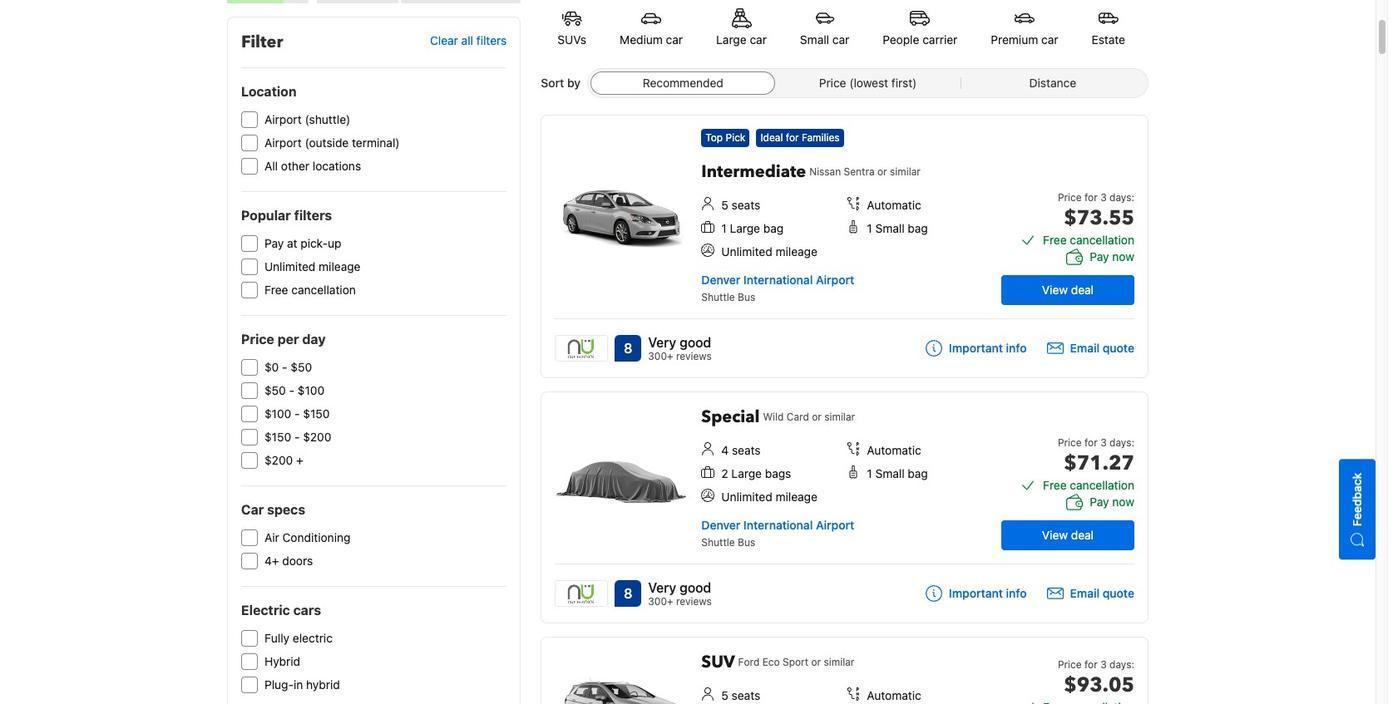 Task type: locate. For each thing, give the bounding box(es) containing it.
feedback
[[1350, 473, 1364, 527]]

1 good from the top
[[680, 335, 711, 350]]

price for $73.55
[[1058, 191, 1082, 204]]

supplied by nu car rental image
[[556, 336, 607, 361], [556, 581, 607, 606]]

info
[[1006, 341, 1027, 355], [1006, 586, 1027, 600]]

0 vertical spatial automatic
[[867, 198, 921, 212]]

seats up '1 large bag'
[[732, 198, 760, 212]]

0 vertical spatial quote
[[1103, 341, 1134, 355]]

3 3 from the top
[[1100, 659, 1107, 671]]

unlimited mileage
[[721, 245, 817, 259], [264, 259, 361, 274], [721, 490, 817, 504]]

0 vertical spatial 1 small bag
[[867, 221, 928, 235]]

car for large car
[[750, 32, 767, 47]]

plug-in hybrid
[[264, 678, 340, 692]]

2 international from the top
[[743, 518, 813, 532]]

1 3 from the top
[[1100, 191, 1107, 204]]

1 vertical spatial view
[[1042, 528, 1068, 542]]

0 vertical spatial filters
[[476, 33, 507, 48]]

reviews up special
[[676, 350, 712, 363]]

important for second important info button from the bottom of the page
[[949, 341, 1003, 355]]

2 5 seats from the top
[[721, 689, 760, 703]]

1 vertical spatial seats
[[732, 443, 761, 457]]

now down $71.27
[[1112, 495, 1134, 509]]

deal for $71.27
[[1071, 528, 1094, 542]]

1 for 5 seats
[[867, 221, 872, 235]]

0 horizontal spatial $150
[[264, 430, 291, 444]]

similar right sport
[[824, 656, 854, 669]]

view deal button down $71.27
[[1001, 521, 1134, 551]]

view deal
[[1042, 283, 1094, 297], [1042, 528, 1094, 542]]

price inside price for 3 days: $73.55
[[1058, 191, 1082, 204]]

free cancellation down $71.27
[[1043, 478, 1134, 492]]

free cancellation
[[1043, 233, 1134, 247], [264, 283, 356, 297], [1043, 478, 1134, 492]]

0 vertical spatial view deal
[[1042, 283, 1094, 297]]

2 email quote button from the top
[[1047, 585, 1134, 602]]

good up special
[[680, 335, 711, 350]]

0 vertical spatial very
[[648, 335, 676, 350]]

2 car from the left
[[750, 32, 767, 47]]

4
[[721, 443, 729, 457]]

days:
[[1109, 191, 1134, 204], [1109, 437, 1134, 449], [1109, 659, 1134, 671]]

1 horizontal spatial $200
[[303, 430, 331, 444]]

2 email quote from the top
[[1070, 586, 1134, 600]]

1 view from the top
[[1042, 283, 1068, 297]]

electric cars
[[241, 603, 321, 618]]

shuttle down '1 large bag'
[[701, 291, 735, 304]]

large right 2
[[731, 467, 762, 481]]

1 quote from the top
[[1103, 341, 1134, 355]]

1 info from the top
[[1006, 341, 1027, 355]]

car right medium
[[666, 32, 683, 47]]

$100 up $100 - $150
[[298, 383, 325, 398]]

5 seats up '1 large bag'
[[721, 198, 760, 212]]

1 vertical spatial denver international airport button
[[701, 518, 854, 532]]

supplied by nu car rental image for 2nd customer rating 8 very good element from the bottom
[[556, 336, 607, 361]]

1 seats from the top
[[732, 198, 760, 212]]

price up $71.27
[[1058, 437, 1082, 449]]

2 vertical spatial product card group
[[541, 637, 1148, 704]]

0 vertical spatial 300+
[[648, 350, 673, 363]]

2 3 from the top
[[1100, 437, 1107, 449]]

$100 - $150
[[264, 407, 330, 421]]

1 email quote from the top
[[1070, 341, 1134, 355]]

important info
[[949, 341, 1027, 355], [949, 586, 1027, 600]]

price up $73.55
[[1058, 191, 1082, 204]]

3 for $71.27
[[1100, 437, 1107, 449]]

0 vertical spatial seats
[[732, 198, 760, 212]]

1 days: from the top
[[1109, 191, 1134, 204]]

or right 'card'
[[812, 411, 822, 423]]

pay for $73.55
[[1090, 249, 1109, 264]]

or inside special wild card or similar
[[812, 411, 822, 423]]

$50 - $100
[[264, 383, 325, 398]]

large for 4
[[731, 467, 762, 481]]

1 vertical spatial very good 300+ reviews
[[648, 580, 712, 608]]

price (lowest first)
[[819, 76, 917, 90]]

1 important info button from the top
[[926, 340, 1027, 357]]

$50
[[291, 360, 312, 374], [264, 383, 286, 398]]

0 vertical spatial large
[[716, 32, 747, 47]]

car right "premium"
[[1041, 32, 1058, 47]]

1 8 from the top
[[624, 341, 632, 356]]

0 vertical spatial reviews
[[676, 350, 712, 363]]

- down $100 - $150
[[294, 430, 300, 444]]

1 vertical spatial $100
[[264, 407, 291, 421]]

1 deal from the top
[[1071, 283, 1094, 297]]

2 denver international airport shuttle bus from the top
[[701, 518, 854, 549]]

small inside small car button
[[800, 32, 829, 47]]

0 vertical spatial customer rating 8 very good element
[[648, 333, 712, 353]]

denver
[[701, 273, 740, 287], [701, 518, 740, 532]]

0 vertical spatial important info button
[[926, 340, 1027, 357]]

unlimited down the at
[[264, 259, 315, 274]]

free cancellation for $71.27
[[1043, 478, 1134, 492]]

important info for second important info button from the bottom of the page
[[949, 341, 1027, 355]]

very good 300+ reviews for 2nd customer rating 8 very good element from the bottom
[[648, 335, 712, 363]]

1 vertical spatial info
[[1006, 586, 1027, 600]]

0 vertical spatial view deal button
[[1001, 275, 1134, 305]]

2 1 small bag from the top
[[867, 467, 928, 481]]

- up $150 - $200
[[295, 407, 300, 421]]

2 denver from the top
[[701, 518, 740, 532]]

pay down $73.55
[[1090, 249, 1109, 264]]

2 email from the top
[[1070, 586, 1100, 600]]

0 vertical spatial email
[[1070, 341, 1100, 355]]

2 300+ from the top
[[648, 595, 673, 608]]

similar inside intermediate nissan sentra or similar
[[890, 165, 921, 178]]

5 down suv
[[721, 689, 728, 703]]

people carrier button
[[866, 0, 974, 58]]

2 reviews from the top
[[676, 595, 712, 608]]

$200 +
[[264, 453, 303, 467]]

0 vertical spatial $100
[[298, 383, 325, 398]]

air conditioning
[[264, 531, 350, 545]]

view deal down $71.27
[[1042, 528, 1094, 542]]

2 vertical spatial seats
[[732, 689, 760, 703]]

8
[[624, 341, 632, 356], [624, 586, 632, 601]]

1 vertical spatial 300+
[[648, 595, 673, 608]]

special
[[701, 406, 760, 428]]

-
[[282, 360, 287, 374], [289, 383, 294, 398], [295, 407, 300, 421], [294, 430, 300, 444]]

2 view deal button from the top
[[1001, 521, 1134, 551]]

car
[[241, 502, 264, 517]]

days: inside price for 3 days: $93.05
[[1109, 659, 1134, 671]]

1 vertical spatial view deal
[[1042, 528, 1094, 542]]

1 international from the top
[[743, 273, 813, 287]]

0 vertical spatial supplied by nu car rental image
[[556, 336, 607, 361]]

1 product card group from the top
[[541, 115, 1154, 378]]

unlimited for 4 seats
[[721, 490, 772, 504]]

2 customer rating 8 very good element from the top
[[648, 578, 712, 598]]

good up suv
[[680, 580, 711, 595]]

bag
[[763, 221, 784, 235], [908, 221, 928, 235], [908, 467, 928, 481]]

car specs
[[241, 502, 305, 517]]

1 vertical spatial now
[[1112, 495, 1134, 509]]

1 horizontal spatial $100
[[298, 383, 325, 398]]

1 email quote button from the top
[[1047, 340, 1134, 357]]

2 vertical spatial unlimited
[[721, 490, 772, 504]]

international
[[743, 273, 813, 287], [743, 518, 813, 532]]

0 vertical spatial days:
[[1109, 191, 1134, 204]]

cancellation down $71.27
[[1070, 478, 1134, 492]]

2 shuttle from the top
[[701, 536, 735, 549]]

people
[[883, 32, 919, 47]]

1 denver international airport button from the top
[[701, 273, 854, 287]]

free down $71.27
[[1043, 478, 1067, 492]]

deal down $71.27
[[1071, 528, 1094, 542]]

email quote
[[1070, 341, 1134, 355], [1070, 586, 1134, 600]]

denver international airport button down the bags
[[701, 518, 854, 532]]

seats down ford
[[732, 689, 760, 703]]

1 vertical spatial international
[[743, 518, 813, 532]]

300+ for second customer rating 8 very good element from the top of the page
[[648, 595, 673, 608]]

email quote for email quote button related to second important info button from the bottom of the page
[[1070, 341, 1134, 355]]

2 pay now from the top
[[1090, 495, 1134, 509]]

hybrid
[[306, 678, 340, 692]]

1 very good 300+ reviews from the top
[[648, 335, 712, 363]]

3 inside price for 3 days: $93.05
[[1100, 659, 1107, 671]]

0 vertical spatial 5
[[721, 198, 728, 212]]

pay left the at
[[264, 236, 284, 250]]

2 vertical spatial 3
[[1100, 659, 1107, 671]]

3 inside price for 3 days: $73.55
[[1100, 191, 1107, 204]]

popular filters
[[241, 208, 332, 223]]

car left the small car
[[750, 32, 767, 47]]

free cancellation down pick-
[[264, 283, 356, 297]]

2 vertical spatial days:
[[1109, 659, 1134, 671]]

price inside price for 3 days: $93.05
[[1058, 659, 1082, 671]]

seats right the 4
[[732, 443, 761, 457]]

1 vertical spatial cancellation
[[291, 283, 356, 297]]

4+
[[264, 554, 279, 568]]

2 deal from the top
[[1071, 528, 1094, 542]]

3 inside price for 3 days: $71.27
[[1100, 437, 1107, 449]]

1 important from the top
[[949, 341, 1003, 355]]

1 vertical spatial 5
[[721, 689, 728, 703]]

1 reviews from the top
[[676, 350, 712, 363]]

1 vertical spatial important info button
[[926, 585, 1027, 602]]

$150 up $150 - $200
[[303, 407, 330, 421]]

now for $73.55
[[1112, 249, 1134, 264]]

price for $93.05
[[1058, 659, 1082, 671]]

3 up $73.55
[[1100, 191, 1107, 204]]

3 product card group from the top
[[541, 637, 1148, 704]]

by
[[567, 76, 581, 90]]

0 vertical spatial good
[[680, 335, 711, 350]]

0 vertical spatial denver
[[701, 273, 740, 287]]

eco
[[762, 656, 780, 669]]

days: up $73.55
[[1109, 191, 1134, 204]]

for for $73.55
[[1084, 191, 1098, 204]]

1 important info from the top
[[949, 341, 1027, 355]]

$93.05
[[1064, 672, 1134, 699]]

$200 left "+"
[[264, 453, 293, 467]]

1 supplied by nu car rental image from the top
[[556, 336, 607, 361]]

shuttle down 2
[[701, 536, 735, 549]]

1 vertical spatial email quote
[[1070, 586, 1134, 600]]

2 very good 300+ reviews from the top
[[648, 580, 712, 608]]

cancellation for $71.27
[[1070, 478, 1134, 492]]

0 vertical spatial $200
[[303, 430, 331, 444]]

car for premium car
[[1041, 32, 1058, 47]]

email quote button
[[1047, 340, 1134, 357], [1047, 585, 1134, 602]]

reviews up suv
[[676, 595, 712, 608]]

for inside price for 3 days: $73.55
[[1084, 191, 1098, 204]]

denver international airport shuttle bus
[[701, 273, 854, 304], [701, 518, 854, 549]]

pay down $71.27
[[1090, 495, 1109, 509]]

price up $93.05
[[1058, 659, 1082, 671]]

for up $73.55
[[1084, 191, 1098, 204]]

3 for $73.55
[[1100, 191, 1107, 204]]

filters
[[476, 33, 507, 48], [294, 208, 332, 223]]

1 vertical spatial denver international airport shuttle bus
[[701, 518, 854, 549]]

fully electric
[[264, 631, 333, 645]]

unlimited down '1 large bag'
[[721, 245, 772, 259]]

1 vertical spatial large
[[730, 221, 760, 235]]

1 customer rating 8 very good element from the top
[[648, 333, 712, 353]]

1 horizontal spatial filters
[[476, 33, 507, 48]]

for inside price for 3 days: $71.27
[[1084, 437, 1098, 449]]

days: inside price for 3 days: $71.27
[[1109, 437, 1134, 449]]

view deal down $73.55
[[1042, 283, 1094, 297]]

info for second important info button from the bottom of the page
[[1006, 341, 1027, 355]]

1 vertical spatial 3
[[1100, 437, 1107, 449]]

pick-
[[300, 236, 328, 250]]

email quote button for second important info button from the bottom of the page
[[1047, 340, 1134, 357]]

mileage down the bags
[[775, 490, 817, 504]]

mileage down the up
[[319, 259, 361, 274]]

similar for intermediate
[[890, 165, 921, 178]]

2 info from the top
[[1006, 586, 1027, 600]]

view deal button for $73.55
[[1001, 275, 1134, 305]]

1 automatic from the top
[[867, 198, 921, 212]]

supplied by nu car rental image for second customer rating 8 very good element from the top of the page
[[556, 581, 607, 606]]

email for second important info button from the bottom of the page
[[1070, 341, 1100, 355]]

3 car from the left
[[832, 32, 849, 47]]

0 horizontal spatial $100
[[264, 407, 291, 421]]

international down '1 large bag'
[[743, 273, 813, 287]]

free down $73.55
[[1043, 233, 1067, 247]]

0 vertical spatial shuttle
[[701, 291, 735, 304]]

clear all filters
[[430, 33, 507, 48]]

1 1 small bag from the top
[[867, 221, 928, 235]]

2 product card group from the top
[[541, 392, 1154, 624]]

2 days: from the top
[[1109, 437, 1134, 449]]

pay now down $73.55
[[1090, 249, 1134, 264]]

filters right 'all'
[[476, 33, 507, 48]]

$200 up "+"
[[303, 430, 331, 444]]

first)
[[891, 76, 917, 90]]

denver international airport shuttle bus down the bags
[[701, 518, 854, 549]]

1 email from the top
[[1070, 341, 1100, 355]]

days: for $73.55
[[1109, 191, 1134, 204]]

1 vertical spatial 1 small bag
[[867, 467, 928, 481]]

0 vertical spatial mileage
[[775, 245, 817, 259]]

deal down $73.55
[[1071, 283, 1094, 297]]

$50 down $0
[[264, 383, 286, 398]]

0 vertical spatial $150
[[303, 407, 330, 421]]

1 now from the top
[[1112, 249, 1134, 264]]

$100 down $50 - $100
[[264, 407, 291, 421]]

locations
[[313, 159, 361, 173]]

product card group containing $73.55
[[541, 115, 1154, 378]]

1 bus from the top
[[738, 291, 755, 304]]

denver international airport button down '1 large bag'
[[701, 273, 854, 287]]

1 vertical spatial mileage
[[319, 259, 361, 274]]

2 vertical spatial small
[[875, 467, 905, 481]]

300+
[[648, 350, 673, 363], [648, 595, 673, 608]]

2 vertical spatial free
[[1043, 478, 1067, 492]]

intermediate
[[701, 161, 806, 183]]

unlimited
[[721, 245, 772, 259], [264, 259, 315, 274], [721, 490, 772, 504]]

2 quote from the top
[[1103, 586, 1134, 600]]

car up the price (lowest first)
[[832, 32, 849, 47]]

view deal button down $73.55
[[1001, 275, 1134, 305]]

special wild card or similar
[[701, 406, 855, 428]]

0 vertical spatial unlimited mileage
[[721, 245, 817, 259]]

0 vertical spatial important info
[[949, 341, 1027, 355]]

price inside sort by element
[[819, 76, 846, 90]]

unlimited mileage down the bags
[[721, 490, 817, 504]]

1 vertical spatial email quote button
[[1047, 585, 1134, 602]]

denver down '1 large bag'
[[701, 273, 740, 287]]

in
[[294, 678, 303, 692]]

2 supplied by nu car rental image from the top
[[556, 581, 607, 606]]

1 vertical spatial deal
[[1071, 528, 1094, 542]]

large
[[716, 32, 747, 47], [730, 221, 760, 235], [731, 467, 762, 481]]

$50 up $50 - $100
[[291, 360, 312, 374]]

0 vertical spatial important
[[949, 341, 1003, 355]]

days: up $71.27
[[1109, 437, 1134, 449]]

5 seats
[[721, 198, 760, 212], [721, 689, 760, 703]]

1 vertical spatial small
[[875, 221, 905, 235]]

unlimited mileage down '1 large bag'
[[721, 245, 817, 259]]

(shuttle)
[[305, 112, 350, 126]]

1 300+ from the top
[[648, 350, 673, 363]]

medium car button
[[603, 0, 699, 58]]

$200
[[303, 430, 331, 444], [264, 453, 293, 467]]

1 vertical spatial $50
[[264, 383, 286, 398]]

- down $0 - $50
[[289, 383, 294, 398]]

0 vertical spatial denver international airport button
[[701, 273, 854, 287]]

cancellation down $73.55
[[1070, 233, 1134, 247]]

1 vertical spatial 8
[[624, 586, 632, 601]]

customer rating 8 very good element
[[648, 333, 712, 353], [648, 578, 712, 598]]

or
[[877, 165, 887, 178], [812, 411, 822, 423], [811, 656, 821, 669]]

price for 3 days: $73.55
[[1058, 191, 1134, 232]]

1 vertical spatial email
[[1070, 586, 1100, 600]]

0 vertical spatial email quote
[[1070, 341, 1134, 355]]

families
[[802, 131, 840, 144]]

2 important info button from the top
[[926, 585, 1027, 602]]

clear
[[430, 33, 458, 48]]

1 car from the left
[[666, 32, 683, 47]]

now down $73.55
[[1112, 249, 1134, 264]]

pay now for $71.27
[[1090, 495, 1134, 509]]

or right sport
[[811, 656, 821, 669]]

reviews
[[676, 350, 712, 363], [676, 595, 712, 608]]

days: up $93.05
[[1109, 659, 1134, 671]]

1 vertical spatial important info
[[949, 586, 1027, 600]]

very good 300+ reviews for second customer rating 8 very good element from the top of the page
[[648, 580, 712, 608]]

3 seats from the top
[[732, 689, 760, 703]]

1 for 4 seats
[[867, 467, 872, 481]]

2 vertical spatial automatic
[[867, 689, 921, 703]]

unlimited mileage for 4 seats
[[721, 490, 817, 504]]

unlimited down 2 large bags
[[721, 490, 772, 504]]

for
[[786, 131, 799, 144], [1084, 191, 1098, 204], [1084, 437, 1098, 449], [1084, 659, 1098, 671]]

2 vertical spatial similar
[[824, 656, 854, 669]]

view deal for $73.55
[[1042, 283, 1094, 297]]

estate
[[1092, 32, 1125, 47]]

for for $93.05
[[1084, 659, 1098, 671]]

for right ideal
[[786, 131, 799, 144]]

2 large bags
[[721, 467, 791, 481]]

1 vertical spatial customer rating 8 very good element
[[648, 578, 712, 598]]

free down the at
[[264, 283, 288, 297]]

very
[[648, 335, 676, 350], [648, 580, 676, 595]]

recommended
[[643, 76, 723, 90]]

denver down 2
[[701, 518, 740, 532]]

3 for $93.05
[[1100, 659, 1107, 671]]

3 up $93.05
[[1100, 659, 1107, 671]]

mileage down '1 large bag'
[[775, 245, 817, 259]]

$150 up $200 +
[[264, 430, 291, 444]]

denver international airport shuttle bus down '1 large bag'
[[701, 273, 854, 304]]

price left (lowest
[[819, 76, 846, 90]]

or inside intermediate nissan sentra or similar
[[877, 165, 887, 178]]

or right sentra
[[877, 165, 887, 178]]

2 view deal from the top
[[1042, 528, 1094, 542]]

2 seats from the top
[[732, 443, 761, 457]]

1 denver from the top
[[701, 273, 740, 287]]

1 vertical spatial view deal button
[[1001, 521, 1134, 551]]

0 vertical spatial international
[[743, 273, 813, 287]]

price left per on the left top of page
[[241, 332, 274, 347]]

1 vertical spatial days:
[[1109, 437, 1134, 449]]

bag for 4 seats
[[908, 467, 928, 481]]

top pick
[[706, 131, 745, 144]]

0 vertical spatial 5 seats
[[721, 198, 760, 212]]

for up $93.05
[[1084, 659, 1098, 671]]

price for $71.27
[[1058, 437, 1082, 449]]

email for first important info button from the bottom
[[1070, 586, 1100, 600]]

price per day
[[241, 332, 326, 347]]

1 vertical spatial 5 seats
[[721, 689, 760, 703]]

large up recommended
[[716, 32, 747, 47]]

2 vertical spatial or
[[811, 656, 821, 669]]

similar inside special wild card or similar
[[824, 411, 855, 423]]

pay now down $71.27
[[1090, 495, 1134, 509]]

large down intermediate
[[730, 221, 760, 235]]

3 up $71.27
[[1100, 437, 1107, 449]]

1 vertical spatial denver
[[701, 518, 740, 532]]

2 view from the top
[[1042, 528, 1068, 542]]

1 vertical spatial reviews
[[676, 595, 712, 608]]

free
[[1043, 233, 1067, 247], [264, 283, 288, 297], [1043, 478, 1067, 492]]

0 horizontal spatial $200
[[264, 453, 293, 467]]

shuttle
[[701, 291, 735, 304], [701, 536, 735, 549]]

medium
[[620, 32, 663, 47]]

at
[[287, 236, 297, 250]]

1 pay now from the top
[[1090, 249, 1134, 264]]

0 vertical spatial cancellation
[[1070, 233, 1134, 247]]

product card group
[[541, 115, 1154, 378], [541, 392, 1154, 624], [541, 637, 1148, 704]]

international down the bags
[[743, 518, 813, 532]]

0 vertical spatial deal
[[1071, 283, 1094, 297]]

email
[[1070, 341, 1100, 355], [1070, 586, 1100, 600]]

for up $71.27
[[1084, 437, 1098, 449]]

0 vertical spatial 8
[[624, 341, 632, 356]]

days: inside price for 3 days: $73.55
[[1109, 191, 1134, 204]]

sort
[[541, 76, 564, 90]]

1 view deal button from the top
[[1001, 275, 1134, 305]]

people carrier
[[883, 32, 958, 47]]

- for $0
[[282, 360, 287, 374]]

1 vertical spatial shuttle
[[701, 536, 735, 549]]

2 now from the top
[[1112, 495, 1134, 509]]

2 important info from the top
[[949, 586, 1027, 600]]

unlimited for 5 seats
[[721, 245, 772, 259]]

filters up pick-
[[294, 208, 332, 223]]

1 view deal from the top
[[1042, 283, 1094, 297]]

0 vertical spatial small
[[800, 32, 829, 47]]

2 vertical spatial free cancellation
[[1043, 478, 1134, 492]]

3 automatic from the top
[[867, 689, 921, 703]]

unlimited mileage down pick-
[[264, 259, 361, 274]]

car
[[666, 32, 683, 47], [750, 32, 767, 47], [832, 32, 849, 47], [1041, 32, 1058, 47]]

- right $0
[[282, 360, 287, 374]]

free cancellation down $73.55
[[1043, 233, 1134, 247]]

2 important from the top
[[949, 586, 1003, 600]]

0 vertical spatial email quote button
[[1047, 340, 1134, 357]]

quote
[[1103, 341, 1134, 355], [1103, 586, 1134, 600]]

1 vertical spatial $200
[[264, 453, 293, 467]]

for inside price for 3 days: $93.05
[[1084, 659, 1098, 671]]

4 car from the left
[[1041, 32, 1058, 47]]

bus down 2 large bags
[[738, 536, 755, 549]]

similar right 'card'
[[824, 411, 855, 423]]

price inside price for 3 days: $71.27
[[1058, 437, 1082, 449]]

$0 - $50
[[264, 360, 312, 374]]

1 vertical spatial pay now
[[1090, 495, 1134, 509]]

2 8 from the top
[[624, 586, 632, 601]]

5 up '1 large bag'
[[721, 198, 728, 212]]

1 vertical spatial bus
[[738, 536, 755, 549]]

0 vertical spatial bus
[[738, 291, 755, 304]]

or for special
[[812, 411, 822, 423]]

0 vertical spatial free
[[1043, 233, 1067, 247]]

0 vertical spatial very good 300+ reviews
[[648, 335, 712, 363]]

1 vertical spatial product card group
[[541, 392, 1154, 624]]

similar right sentra
[[890, 165, 921, 178]]

0 vertical spatial info
[[1006, 341, 1027, 355]]

product card group containing $93.05
[[541, 637, 1148, 704]]

3
[[1100, 191, 1107, 204], [1100, 437, 1107, 449], [1100, 659, 1107, 671]]

cancellation down pick-
[[291, 283, 356, 297]]

3 days: from the top
[[1109, 659, 1134, 671]]

2 automatic from the top
[[867, 443, 921, 457]]

automatic for special
[[867, 443, 921, 457]]

mileage for 5 seats
[[775, 245, 817, 259]]

0 vertical spatial unlimited
[[721, 245, 772, 259]]

1 very from the top
[[648, 335, 676, 350]]

5 seats down ford
[[721, 689, 760, 703]]

bus down '1 large bag'
[[738, 291, 755, 304]]



Task type: vqa. For each thing, say whether or not it's contained in the screenshot.
Kingdom.
no



Task type: describe. For each thing, give the bounding box(es) containing it.
reviews for 2nd customer rating 8 very good element from the bottom
[[676, 350, 712, 363]]

small car
[[800, 32, 849, 47]]

2 bus from the top
[[738, 536, 755, 549]]

clear all filters button
[[430, 33, 507, 48]]

$71.27
[[1064, 450, 1134, 477]]

ideal
[[760, 131, 783, 144]]

quote for email quote button related to first important info button from the bottom
[[1103, 586, 1134, 600]]

seats for special
[[732, 443, 761, 457]]

pay at pick-up
[[264, 236, 341, 250]]

filter
[[241, 31, 283, 53]]

product card group containing $71.27
[[541, 392, 1154, 624]]

small for 4 seats
[[875, 467, 905, 481]]

or inside suv ford eco sport or similar
[[811, 656, 821, 669]]

fully
[[264, 631, 290, 645]]

1 large bag
[[721, 221, 784, 235]]

cars
[[293, 603, 321, 618]]

(outside
[[305, 136, 349, 150]]

2
[[721, 467, 728, 481]]

view deal button for $71.27
[[1001, 521, 1134, 551]]

carrier
[[922, 32, 958, 47]]

pay for $71.27
[[1090, 495, 1109, 509]]

distance
[[1029, 76, 1076, 90]]

free cancellation for $73.55
[[1043, 233, 1134, 247]]

top
[[706, 131, 723, 144]]

unlimited mileage for 5 seats
[[721, 245, 817, 259]]

view for $71.27
[[1042, 528, 1068, 542]]

car for medium car
[[666, 32, 683, 47]]

1 5 seats from the top
[[721, 198, 760, 212]]

0 horizontal spatial $50
[[264, 383, 286, 398]]

sort by
[[541, 76, 581, 90]]

similar inside suv ford eco sport or similar
[[824, 656, 854, 669]]

car for small car
[[832, 32, 849, 47]]

1 vertical spatial unlimited
[[264, 259, 315, 274]]

- for $100
[[295, 407, 300, 421]]

free for $71.27
[[1043, 478, 1067, 492]]

all
[[264, 159, 278, 173]]

1 vertical spatial unlimited mileage
[[264, 259, 361, 274]]

all other locations
[[264, 159, 361, 173]]

other
[[281, 159, 309, 173]]

price for 3 days: $71.27
[[1058, 437, 1134, 477]]

card
[[787, 411, 809, 423]]

reviews for second customer rating 8 very good element from the top of the page
[[676, 595, 712, 608]]

info for first important info button from the bottom
[[1006, 586, 1027, 600]]

quote for email quote button related to second important info button from the bottom of the page
[[1103, 341, 1134, 355]]

large for 5
[[730, 221, 760, 235]]

suvs
[[557, 32, 586, 47]]

1 shuttle from the top
[[701, 291, 735, 304]]

per
[[277, 332, 299, 347]]

automatic for suv
[[867, 689, 921, 703]]

bags
[[765, 467, 791, 481]]

sport
[[783, 656, 808, 669]]

8 for 2nd customer rating 8 very good element from the bottom
[[624, 341, 632, 356]]

$150 - $200
[[264, 430, 331, 444]]

price for 3 days: $93.05
[[1058, 659, 1134, 699]]

deal for $73.55
[[1071, 283, 1094, 297]]

sort by element
[[587, 68, 1148, 98]]

4+ doors
[[264, 554, 313, 568]]

mileage for 4 seats
[[775, 490, 817, 504]]

ford
[[738, 656, 760, 669]]

8 for second customer rating 8 very good element from the top of the page
[[624, 586, 632, 601]]

1 denver international airport shuttle bus from the top
[[701, 273, 854, 304]]

view deal for $71.27
[[1042, 528, 1094, 542]]

important for first important info button from the bottom
[[949, 586, 1003, 600]]

email quote for email quote button related to first important info button from the bottom
[[1070, 586, 1134, 600]]

estate button
[[1075, 0, 1142, 58]]

nissan
[[809, 165, 841, 178]]

1 horizontal spatial $150
[[303, 407, 330, 421]]

4 seats
[[721, 443, 761, 457]]

large car button
[[699, 0, 783, 58]]

small for 5 seats
[[875, 221, 905, 235]]

important info for first important info button from the bottom
[[949, 586, 1027, 600]]

all
[[461, 33, 473, 48]]

now for $71.27
[[1112, 495, 1134, 509]]

1 small bag for 2 large bags
[[867, 467, 928, 481]]

air
[[264, 531, 279, 545]]

cancellation for $73.55
[[1070, 233, 1134, 247]]

1 vertical spatial free
[[264, 283, 288, 297]]

pick
[[726, 131, 745, 144]]

premium car
[[991, 32, 1058, 47]]

location
[[241, 84, 297, 99]]

feedback button
[[1339, 460, 1376, 560]]

bag for 5 seats
[[908, 221, 928, 235]]

- for $50
[[289, 383, 294, 398]]

premium car button
[[974, 0, 1075, 58]]

seats for suv
[[732, 689, 760, 703]]

pay now for $73.55
[[1090, 249, 1134, 264]]

up
[[328, 236, 341, 250]]

2 very from the top
[[648, 580, 676, 595]]

300+ for 2nd customer rating 8 very good element from the bottom
[[648, 350, 673, 363]]

wild
[[763, 411, 784, 423]]

1 vertical spatial free cancellation
[[264, 283, 356, 297]]

popular
[[241, 208, 291, 223]]

similar for special
[[824, 411, 855, 423]]

(lowest
[[849, 76, 888, 90]]

- for $150
[[294, 430, 300, 444]]

airport (outside terminal)
[[264, 136, 400, 150]]

specs
[[267, 502, 305, 517]]

free for $73.55
[[1043, 233, 1067, 247]]

filters inside button
[[476, 33, 507, 48]]

medium car
[[620, 32, 683, 47]]

large inside button
[[716, 32, 747, 47]]

premium
[[991, 32, 1038, 47]]

2 5 from the top
[[721, 689, 728, 703]]

intermediate nissan sentra or similar
[[701, 161, 921, 183]]

suv
[[701, 651, 735, 674]]

ideal for families
[[760, 131, 840, 144]]

terminal)
[[352, 136, 400, 150]]

suvs button
[[541, 0, 603, 58]]

plug-
[[264, 678, 294, 692]]

1 vertical spatial filters
[[294, 208, 332, 223]]

view for $73.55
[[1042, 283, 1068, 297]]

sentra
[[844, 165, 875, 178]]

1 horizontal spatial $50
[[291, 360, 312, 374]]

email quote button for first important info button from the bottom
[[1047, 585, 1134, 602]]

$73.55
[[1064, 205, 1134, 232]]

days: for $93.05
[[1109, 659, 1134, 671]]

1 small bag for 1 large bag
[[867, 221, 928, 235]]

for for $71.27
[[1084, 437, 1098, 449]]

or for intermediate
[[877, 165, 887, 178]]

electric
[[293, 631, 333, 645]]

2 denver international airport button from the top
[[701, 518, 854, 532]]

1 5 from the top
[[721, 198, 728, 212]]

hybrid
[[264, 655, 300, 669]]

doors
[[282, 554, 313, 568]]

2 good from the top
[[680, 580, 711, 595]]

conditioning
[[282, 531, 350, 545]]

airport (shuttle)
[[264, 112, 350, 126]]

day
[[302, 332, 326, 347]]

days: for $71.27
[[1109, 437, 1134, 449]]



